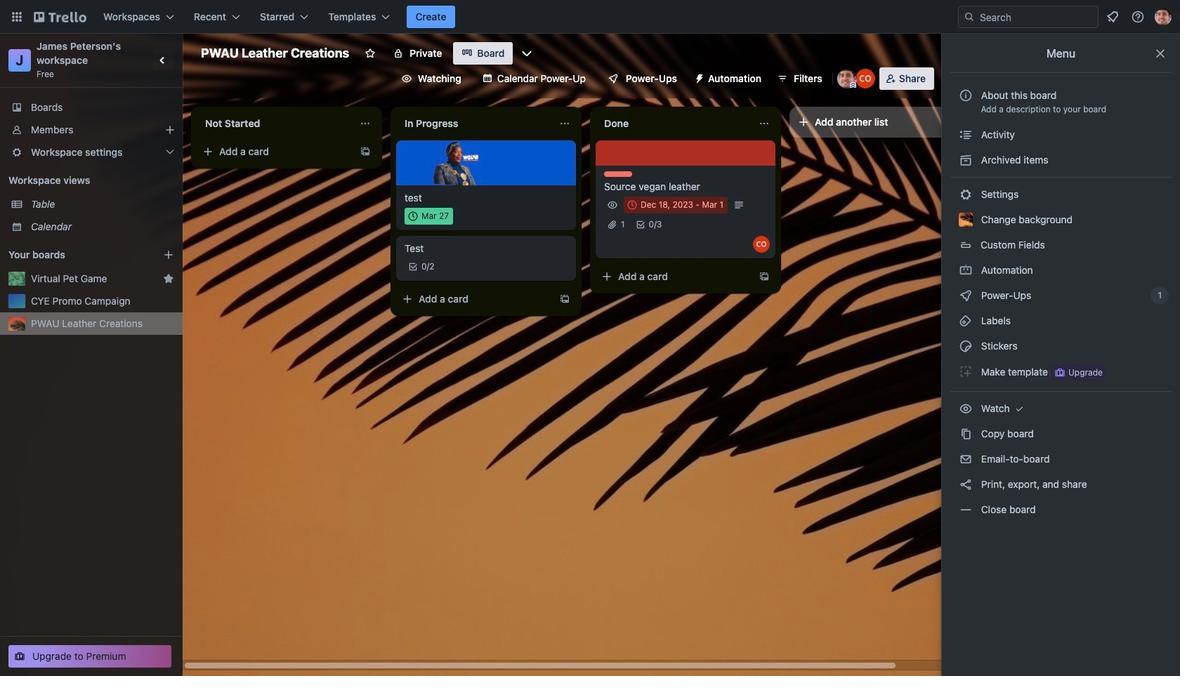 Task type: locate. For each thing, give the bounding box(es) containing it.
1 vertical spatial christina overa (christinaovera) image
[[754, 236, 770, 253]]

1 vertical spatial create from template… image
[[759, 271, 770, 283]]

search image
[[964, 11, 976, 22]]

christina overa (christinaovera) image
[[856, 69, 876, 89], [754, 236, 770, 253]]

1 vertical spatial james peterson (jamespeterson93) image
[[838, 69, 857, 89]]

1 horizontal spatial james peterson (jamespeterson93) image
[[1156, 8, 1172, 25]]

sm image
[[959, 188, 974, 202], [959, 314, 974, 328], [959, 365, 974, 379], [1013, 402, 1027, 416], [959, 453, 974, 467], [959, 478, 974, 492]]

Search field
[[959, 6, 1099, 28]]

2 vertical spatial create from template… image
[[560, 294, 571, 305]]

0 horizontal spatial christina overa (christinaovera) image
[[754, 236, 770, 253]]

None text field
[[396, 112, 554, 135]]

back to home image
[[34, 6, 86, 28]]

None checkbox
[[624, 197, 728, 214], [405, 208, 453, 225], [624, 197, 728, 214], [405, 208, 453, 225]]

sm image
[[689, 67, 709, 87], [959, 128, 974, 142], [959, 153, 974, 167], [959, 264, 974, 278], [959, 289, 974, 303], [959, 340, 974, 354], [959, 402, 974, 416], [959, 427, 974, 441], [959, 503, 974, 517]]

0 vertical spatial james peterson (jamespeterson93) image
[[1156, 8, 1172, 25]]

open information menu image
[[1132, 10, 1146, 24]]

0 vertical spatial christina overa (christinaovera) image
[[856, 69, 876, 89]]

james peterson (jamespeterson93) image
[[1156, 8, 1172, 25], [838, 69, 857, 89]]

None text field
[[197, 112, 354, 135], [596, 112, 754, 135], [197, 112, 354, 135], [596, 112, 754, 135]]

this member is an admin of this board. image
[[850, 82, 857, 89]]

create from template… image
[[360, 146, 371, 157], [759, 271, 770, 283], [560, 294, 571, 305]]

0 horizontal spatial create from template… image
[[360, 146, 371, 157]]

0 vertical spatial create from template… image
[[360, 146, 371, 157]]

color: bold red, title: "sourcing" element
[[605, 172, 633, 177]]



Task type: vqa. For each thing, say whether or not it's contained in the screenshot.
Open information menu icon
yes



Task type: describe. For each thing, give the bounding box(es) containing it.
1 horizontal spatial create from template… image
[[560, 294, 571, 305]]

1 horizontal spatial christina overa (christinaovera) image
[[856, 69, 876, 89]]

customize views image
[[520, 46, 534, 60]]

starred icon image
[[163, 273, 174, 285]]

workspace navigation collapse icon image
[[153, 51, 173, 70]]

your boards with 3 items element
[[8, 247, 142, 264]]

2 horizontal spatial create from template… image
[[759, 271, 770, 283]]

Board name text field
[[194, 42, 357, 65]]

0 horizontal spatial james peterson (jamespeterson93) image
[[838, 69, 857, 89]]

james peterson (jamespeterson93) image inside "primary" element
[[1156, 8, 1172, 25]]

add board image
[[163, 250, 174, 261]]

0 notifications image
[[1105, 8, 1122, 25]]

primary element
[[0, 0, 1181, 34]]

https://media2.giphy.com/media/vhqa3tryiebmkd5qih/100w.gif?cid=ad960664tuux3ictzc2l4kkstlpkpgfee3kg7e05hcw8694d&ep=v1_stickers_search&rid=100w.gif&ct=s image
[[433, 139, 481, 187]]

star or unstar board image
[[365, 48, 376, 59]]



